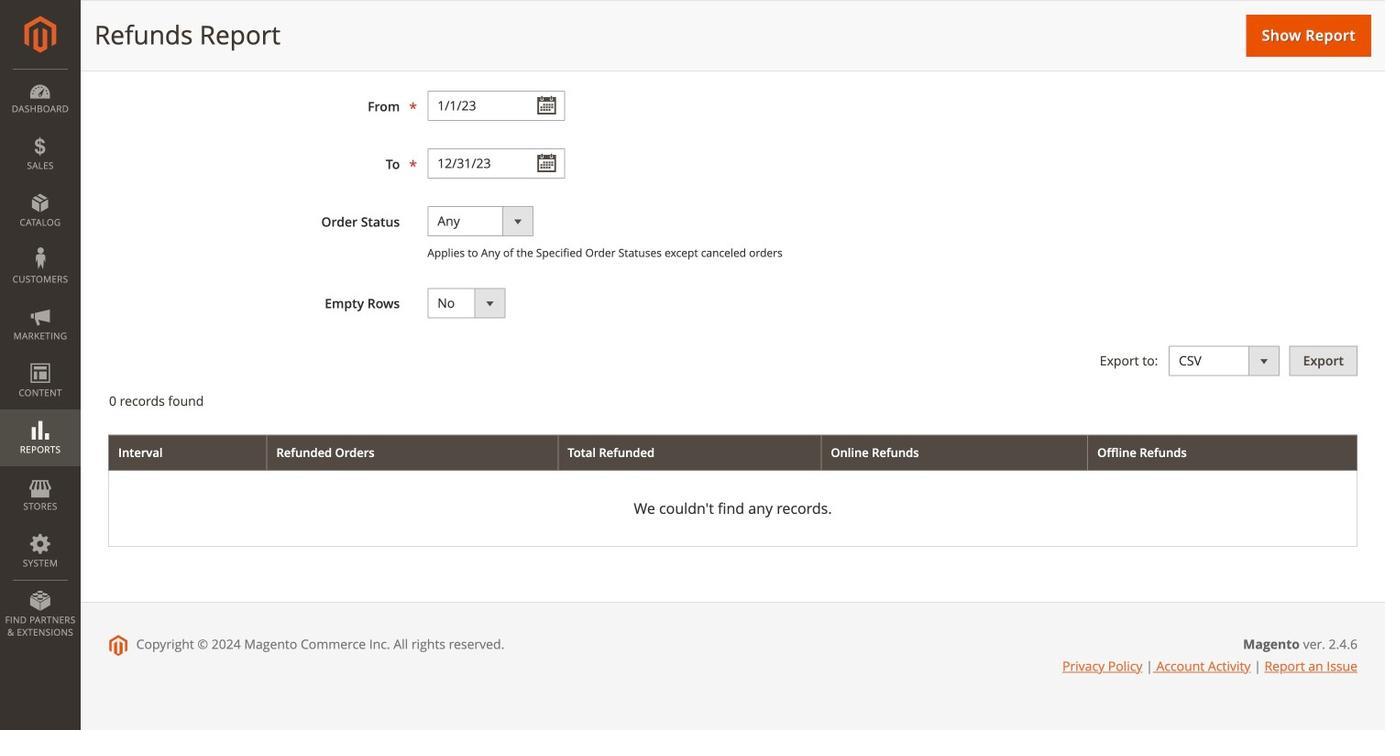 Task type: describe. For each thing, give the bounding box(es) containing it.
magento admin panel image
[[24, 16, 56, 53]]



Task type: locate. For each thing, give the bounding box(es) containing it.
None text field
[[427, 91, 565, 121], [427, 149, 565, 179], [427, 91, 565, 121], [427, 149, 565, 179]]

menu bar
[[0, 69, 81, 648]]



